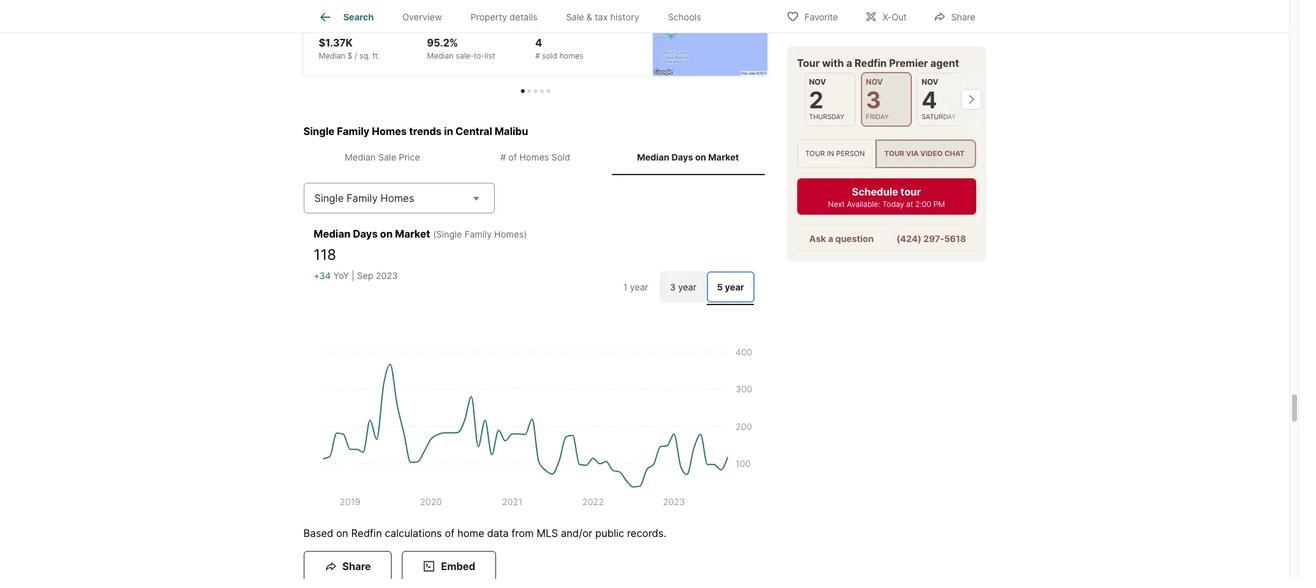 Task type: describe. For each thing, give the bounding box(es) containing it.
(424) 297-5618 link
[[897, 233, 967, 244]]

list inside 95.2% median sale-to-list
[[485, 51, 495, 60]]

median inside median days on market (single family homes) 118
[[314, 228, 351, 240]]

family inside median days on market (single family homes) 118
[[465, 229, 492, 240]]

tour in person
[[806, 149, 865, 158]]

4 inside the 4 # sold homes
[[535, 36, 542, 49]]

5 year
[[718, 281, 745, 292]]

on inside tab
[[696, 151, 707, 162]]

# inside the 4 # sold homes
[[535, 51, 540, 60]]

available:
[[847, 199, 881, 208]]

2:00
[[916, 199, 932, 208]]

1
[[624, 281, 628, 292]]

297-
[[924, 233, 945, 244]]

favorite
[[805, 11, 838, 22]]

and/or
[[561, 527, 593, 540]]

x-out
[[883, 11, 907, 22]]

slide 2 dot image
[[527, 89, 531, 93]]

nov for 2
[[810, 76, 827, 86]]

with
[[823, 56, 844, 69]]

homes for trends
[[372, 125, 407, 137]]

embed
[[441, 560, 476, 573]]

schedule tour next available: today at 2:00 pm
[[828, 185, 945, 208]]

(single
[[433, 229, 462, 240]]

chat
[[945, 149, 965, 158]]

saturday
[[922, 112, 957, 120]]

2 vertical spatial homes
[[381, 192, 415, 205]]

1 vertical spatial redfin
[[351, 527, 382, 540]]

next
[[828, 199, 845, 208]]

&
[[587, 12, 593, 22]]

property
[[471, 12, 507, 22]]

year for 1 year
[[630, 281, 649, 292]]

tab list containing 1 year
[[610, 269, 757, 305]]

search
[[343, 12, 374, 22]]

slide 1 dot image
[[521, 89, 525, 93]]

nov 2 thursday
[[810, 76, 845, 120]]

# for of
[[501, 151, 506, 162]]

from
[[512, 527, 534, 540]]

4 # sold homes
[[535, 36, 584, 60]]

overview tab
[[388, 2, 457, 32]]

data
[[487, 527, 509, 540]]

median days on market
[[637, 151, 739, 162]]

ask a question link
[[810, 233, 874, 244]]

public
[[596, 527, 625, 540]]

family for single family homes
[[347, 192, 378, 205]]

market for median days on market (single family homes) 118
[[395, 228, 430, 240]]

share for top "share" button
[[952, 11, 976, 22]]

thursday
[[810, 112, 845, 120]]

tour for tour via video chat
[[885, 149, 905, 158]]

|
[[352, 270, 355, 281]]

based
[[304, 527, 334, 540]]

mkt.
[[486, 16, 502, 26]]

tour for tour with a redfin premier agent
[[797, 56, 820, 69]]

homes for sold
[[520, 151, 549, 162]]

113 median days on mkt.
[[427, 2, 502, 26]]

mls
[[537, 527, 558, 540]]

property details tab
[[457, 2, 552, 32]]

single for single family homes
[[314, 192, 344, 205]]

out
[[892, 11, 907, 22]]

property details
[[471, 12, 538, 22]]

single for single family homes trends in central malibu
[[304, 125, 335, 137]]

ask a question
[[810, 233, 874, 244]]

median inside 'median sale price' tab
[[345, 151, 376, 162]]

+34
[[314, 270, 331, 281]]

4 inside nov 4 saturday
[[922, 85, 938, 113]]

tab list containing median sale price
[[304, 139, 767, 175]]

tax
[[595, 12, 608, 22]]

at
[[907, 199, 914, 208]]

agent
[[931, 56, 960, 69]]

homes)
[[495, 229, 527, 240]]

single family homes
[[314, 192, 415, 205]]

0 horizontal spatial sale
[[378, 151, 397, 162]]

person
[[837, 149, 865, 158]]

/
[[355, 51, 357, 60]]

# of homes sold tab
[[459, 141, 612, 173]]

2
[[810, 85, 824, 113]]

+34 yoy | sep 2023
[[314, 270, 398, 281]]

list inside $9.25m median list price
[[348, 16, 358, 26]]

homes inside the 4 # sold homes
[[560, 51, 584, 60]]

median days on market tab
[[612, 141, 765, 173]]

3 year
[[670, 281, 697, 292]]

$1.37k median $ / sq. ft.
[[319, 36, 380, 60]]

5
[[718, 281, 723, 292]]

via
[[907, 149, 919, 158]]

schedule
[[852, 185, 899, 198]]

premier
[[890, 56, 929, 69]]

tour with a redfin premier agent
[[797, 56, 960, 69]]

$1.37k
[[319, 36, 353, 49]]

days for median days on market (single family homes) 118
[[353, 228, 378, 240]]

ask
[[810, 233, 827, 244]]

nov for 4
[[922, 76, 939, 86]]

list box containing tour in person
[[797, 139, 976, 168]]

3 inside tab
[[670, 281, 676, 292]]

image image
[[653, 0, 767, 76]]

based on redfin calculations of home data from mls and/or public records.
[[304, 527, 667, 540]]

trends
[[409, 125, 442, 137]]

year for 5 year
[[725, 281, 745, 292]]

pm
[[934, 199, 945, 208]]

sale & tax history
[[566, 12, 640, 22]]

sep
[[357, 270, 374, 281]]

0 vertical spatial share button
[[923, 3, 987, 29]]

embed button
[[402, 551, 497, 579]]

median sale price tab
[[306, 141, 459, 173]]



Task type: locate. For each thing, give the bounding box(es) containing it.
0 vertical spatial a
[[847, 56, 853, 69]]

nov 3 friday
[[866, 76, 889, 120]]

None button
[[861, 71, 913, 126], [805, 72, 856, 126], [918, 72, 969, 126], [861, 71, 913, 126], [805, 72, 856, 126], [918, 72, 969, 126]]

0 horizontal spatial nov
[[810, 76, 827, 86]]

1 horizontal spatial 3
[[866, 85, 882, 113]]

sale
[[566, 12, 584, 22], [378, 151, 397, 162]]

share button
[[923, 3, 987, 29], [304, 551, 392, 579]]

days inside median days on market (single family homes) 118
[[353, 228, 378, 240]]

median inside median days on market tab
[[637, 151, 670, 162]]

nov inside nov 4 saturday
[[922, 76, 939, 86]]

family right (single
[[465, 229, 492, 240]]

of inside tab
[[509, 151, 517, 162]]

2 vertical spatial family
[[465, 229, 492, 240]]

median days on market (single family homes) 118
[[314, 228, 527, 264]]

central
[[456, 125, 493, 137]]

0 vertical spatial single
[[304, 125, 335, 137]]

1 year tab
[[612, 271, 660, 303]]

list box
[[797, 139, 976, 168]]

2023
[[376, 270, 398, 281]]

3
[[866, 85, 882, 113], [670, 281, 676, 292]]

year for 3 year
[[679, 281, 697, 292]]

share button up agent
[[923, 3, 987, 29]]

nov for 3
[[866, 76, 883, 86]]

1 year from the left
[[630, 281, 649, 292]]

tour left the via
[[885, 149, 905, 158]]

2 nov from the left
[[866, 76, 883, 86]]

median inside $9.25m median list price
[[319, 16, 346, 26]]

a
[[847, 56, 853, 69], [829, 233, 834, 244]]

0 vertical spatial sale
[[566, 12, 584, 22]]

1 vertical spatial 4
[[922, 85, 938, 113]]

$
[[348, 51, 353, 60]]

5 year tab
[[707, 271, 755, 303]]

1 horizontal spatial share button
[[923, 3, 987, 29]]

0 vertical spatial tab list
[[304, 0, 726, 32]]

4 down details
[[535, 36, 542, 49]]

2 year from the left
[[679, 281, 697, 292]]

1 horizontal spatial 4
[[922, 85, 938, 113]]

history
[[611, 12, 640, 22]]

2 horizontal spatial nov
[[922, 76, 939, 86]]

# left listed at the left top of page
[[535, 16, 540, 26]]

tour via video chat
[[885, 149, 965, 158]]

days inside tab
[[672, 151, 694, 162]]

1 vertical spatial market
[[395, 228, 430, 240]]

113
[[427, 2, 444, 14]]

year left 5
[[679, 281, 697, 292]]

1 horizontal spatial year
[[679, 281, 697, 292]]

nov down agent
[[922, 76, 939, 86]]

on
[[475, 16, 484, 26], [696, 151, 707, 162], [380, 228, 393, 240], [336, 527, 349, 540]]

1 horizontal spatial share
[[952, 11, 976, 22]]

0 horizontal spatial of
[[445, 527, 455, 540]]

tour left the person
[[806, 149, 825, 158]]

homes
[[372, 125, 407, 137], [520, 151, 549, 162], [381, 192, 415, 205]]

nov down tour with a redfin premier agent
[[866, 76, 883, 86]]

0 horizontal spatial share
[[342, 560, 371, 573]]

0 horizontal spatial year
[[630, 281, 649, 292]]

1 vertical spatial share button
[[304, 551, 392, 579]]

overview
[[402, 12, 442, 22]]

3 inside nov 3 friday
[[866, 85, 882, 113]]

homes left "sold"
[[520, 151, 549, 162]]

market for median days on market
[[709, 151, 739, 162]]

slide 5 dot image
[[546, 89, 550, 93]]

homes down price
[[381, 192, 415, 205]]

yoy
[[334, 270, 349, 281]]

single family homes trends in central malibu
[[304, 125, 529, 137]]

(424)
[[897, 233, 922, 244]]

3 down tour with a redfin premier agent
[[866, 85, 882, 113]]

1 vertical spatial tab list
[[304, 139, 767, 175]]

0 vertical spatial 4
[[535, 36, 542, 49]]

0 vertical spatial homes
[[372, 125, 407, 137]]

median inside 95.2% median sale-to-list
[[427, 51, 454, 60]]

sale & tax history tab
[[552, 2, 654, 32]]

3 year from the left
[[725, 281, 745, 292]]

schools tab
[[654, 2, 716, 32]]

1 horizontal spatial of
[[509, 151, 517, 162]]

malibu
[[495, 125, 529, 137]]

0 horizontal spatial share button
[[304, 551, 392, 579]]

nov 4 saturday
[[922, 76, 957, 120]]

nov down with
[[810, 76, 827, 86]]

1 vertical spatial share
[[342, 560, 371, 573]]

days
[[672, 151, 694, 162], [353, 228, 378, 240]]

0 vertical spatial in
[[444, 125, 453, 137]]

next image
[[961, 89, 982, 109]]

homes inside tab
[[520, 151, 549, 162]]

homes right sold
[[560, 51, 584, 60]]

1 year
[[624, 281, 649, 292]]

share for the bottom "share" button
[[342, 560, 371, 573]]

schools
[[668, 12, 702, 22]]

redfin left calculations at the left bottom of page
[[351, 527, 382, 540]]

family down 'median sale price' tab
[[347, 192, 378, 205]]

tour left with
[[797, 56, 820, 69]]

nov inside nov 3 friday
[[866, 76, 883, 86]]

3 right the 1 year
[[670, 281, 676, 292]]

in left the person
[[827, 149, 835, 158]]

1 vertical spatial sale
[[378, 151, 397, 162]]

0 vertical spatial share
[[952, 11, 976, 22]]

0 vertical spatial days
[[672, 151, 694, 162]]

1 horizontal spatial days
[[672, 151, 694, 162]]

0 vertical spatial redfin
[[855, 56, 887, 69]]

sq.
[[360, 51, 370, 60]]

$9.25m median list price
[[319, 2, 378, 26]]

median inside 113 median days on mkt.
[[427, 16, 454, 26]]

0 vertical spatial 3
[[866, 85, 882, 113]]

1 vertical spatial single
[[314, 192, 344, 205]]

1 horizontal spatial a
[[847, 56, 853, 69]]

x-out button
[[854, 3, 918, 29]]

carousel group
[[299, 0, 783, 93]]

0 vertical spatial family
[[337, 125, 370, 137]]

days
[[456, 16, 473, 26]]

2 horizontal spatial year
[[725, 281, 745, 292]]

# left sold
[[535, 51, 540, 60]]

$9.25m
[[319, 2, 357, 14]]

search link
[[318, 10, 374, 25]]

homes right listed at the left top of page
[[564, 16, 588, 26]]

# inside tab
[[501, 151, 506, 162]]

a right with
[[847, 56, 853, 69]]

a right ask
[[829, 233, 834, 244]]

0 horizontal spatial in
[[444, 125, 453, 137]]

median
[[319, 16, 346, 26], [427, 16, 454, 26], [319, 51, 346, 60], [427, 51, 454, 60], [345, 151, 376, 162], [637, 151, 670, 162], [314, 228, 351, 240]]

1 vertical spatial #
[[535, 51, 540, 60]]

on inside median days on market (single family homes) 118
[[380, 228, 393, 240]]

sold
[[542, 51, 558, 60]]

tab list containing search
[[304, 0, 726, 32]]

family
[[337, 125, 370, 137], [347, 192, 378, 205], [465, 229, 492, 240]]

share button down based
[[304, 551, 392, 579]]

1 vertical spatial homes
[[520, 151, 549, 162]]

95.2% median sale-to-list
[[427, 36, 495, 60]]

friday
[[866, 112, 889, 120]]

3 nov from the left
[[922, 76, 939, 86]]

of down 'malibu'
[[509, 151, 517, 162]]

# listed homes
[[535, 16, 588, 26]]

in right trends
[[444, 125, 453, 137]]

1 vertical spatial days
[[353, 228, 378, 240]]

1 vertical spatial family
[[347, 192, 378, 205]]

5618
[[945, 233, 967, 244]]

95.2%
[[427, 36, 459, 49]]

1 vertical spatial in
[[827, 149, 835, 158]]

# for listed
[[535, 16, 540, 26]]

0 horizontal spatial market
[[395, 228, 430, 240]]

family for single family homes trends in central malibu
[[337, 125, 370, 137]]

favorite button
[[776, 3, 849, 29]]

year right 5
[[725, 281, 745, 292]]

0 vertical spatial list
[[348, 16, 358, 26]]

slide 4 dot image
[[540, 89, 544, 93]]

single
[[304, 125, 335, 137], [314, 192, 344, 205]]

slide 3 dot image
[[534, 89, 537, 93]]

sale-
[[456, 51, 474, 60]]

price
[[399, 151, 420, 162]]

1 vertical spatial 3
[[670, 281, 676, 292]]

video
[[921, 149, 943, 158]]

market inside tab
[[709, 151, 739, 162]]

listed
[[542, 16, 562, 26]]

118
[[314, 246, 336, 264]]

1 horizontal spatial redfin
[[855, 56, 887, 69]]

nov
[[810, 76, 827, 86], [866, 76, 883, 86], [922, 76, 939, 86]]

nov inside nov 2 thursday
[[810, 76, 827, 86]]

1 horizontal spatial nov
[[866, 76, 883, 86]]

homes up median sale price on the top of the page
[[372, 125, 407, 137]]

tab list
[[304, 0, 726, 32], [304, 139, 767, 175], [610, 269, 757, 305]]

4 down agent
[[922, 85, 938, 113]]

of left home
[[445, 527, 455, 540]]

0 horizontal spatial list
[[348, 16, 358, 26]]

median inside $1.37k median $ / sq. ft.
[[319, 51, 346, 60]]

0 horizontal spatial redfin
[[351, 527, 382, 540]]

redfin up nov 3 friday
[[855, 56, 887, 69]]

x-
[[883, 11, 892, 22]]

1 horizontal spatial in
[[827, 149, 835, 158]]

price
[[360, 16, 378, 26]]

1 horizontal spatial market
[[709, 151, 739, 162]]

tour for tour in person
[[806, 149, 825, 158]]

family up median sale price on the top of the page
[[337, 125, 370, 137]]

1 horizontal spatial list
[[485, 51, 495, 60]]

calculations
[[385, 527, 442, 540]]

1 nov from the left
[[810, 76, 827, 86]]

1 vertical spatial of
[[445, 527, 455, 540]]

1 vertical spatial homes
[[560, 51, 584, 60]]

0 vertical spatial homes
[[564, 16, 588, 26]]

# of homes sold
[[501, 151, 571, 162]]

0 vertical spatial of
[[509, 151, 517, 162]]

0 vertical spatial market
[[709, 151, 739, 162]]

days for median days on market
[[672, 151, 694, 162]]

1 vertical spatial list
[[485, 51, 495, 60]]

list left 'price'
[[348, 16, 358, 26]]

ft.
[[373, 51, 380, 60]]

list right sale-
[[485, 51, 495, 60]]

year right 1
[[630, 281, 649, 292]]

1 horizontal spatial sale
[[566, 12, 584, 22]]

1 vertical spatial a
[[829, 233, 834, 244]]

sold
[[552, 151, 571, 162]]

2 vertical spatial #
[[501, 151, 506, 162]]

0 horizontal spatial days
[[353, 228, 378, 240]]

to-
[[474, 51, 485, 60]]

home
[[458, 527, 485, 540]]

sale left &
[[566, 12, 584, 22]]

today
[[883, 199, 905, 208]]

details
[[510, 12, 538, 22]]

2 vertical spatial tab list
[[610, 269, 757, 305]]

on inside 113 median days on mkt.
[[475, 16, 484, 26]]

redfin
[[855, 56, 887, 69], [351, 527, 382, 540]]

market inside median days on market (single family homes) 118
[[395, 228, 430, 240]]

0 vertical spatial #
[[535, 16, 540, 26]]

0 horizontal spatial 4
[[535, 36, 542, 49]]

0 horizontal spatial a
[[829, 233, 834, 244]]

#
[[535, 16, 540, 26], [535, 51, 540, 60], [501, 151, 506, 162]]

# down 'malibu'
[[501, 151, 506, 162]]

sale left price
[[378, 151, 397, 162]]

0 horizontal spatial 3
[[670, 281, 676, 292]]

tour
[[901, 185, 921, 198]]

(424) 297-5618
[[897, 233, 967, 244]]

in inside list box
[[827, 149, 835, 158]]

3 year tab
[[660, 271, 707, 303]]



Task type: vqa. For each thing, say whether or not it's contained in the screenshot.
in
yes



